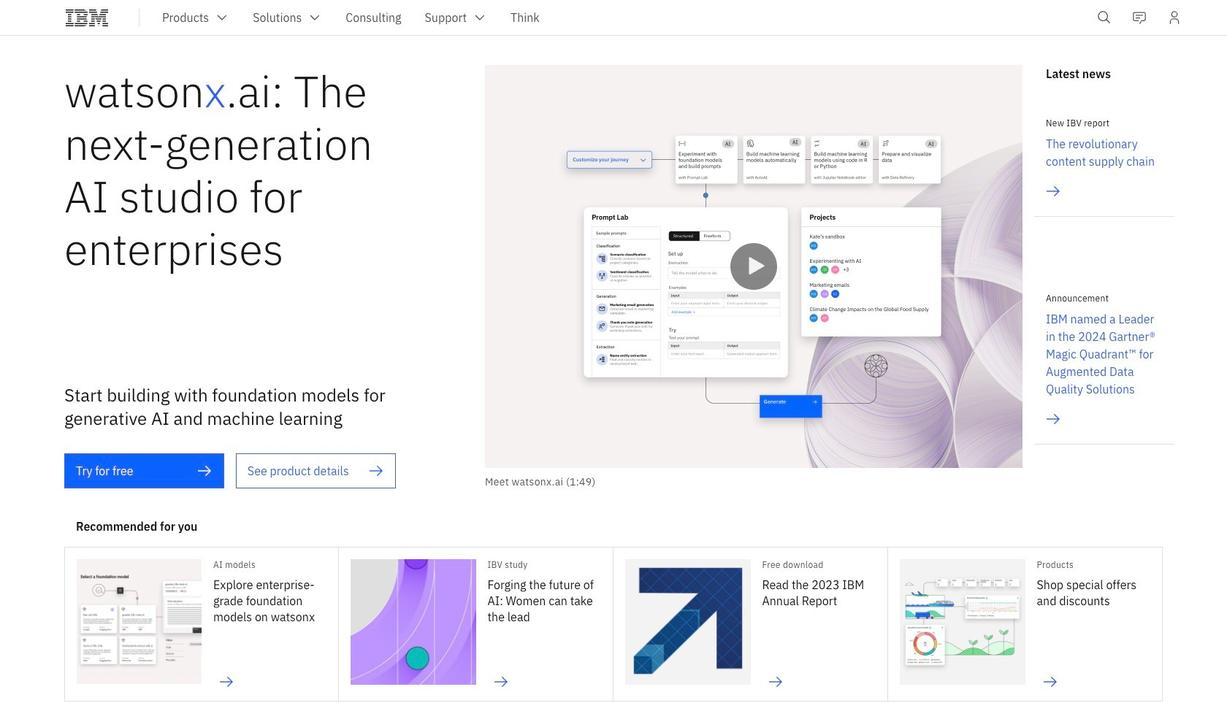 Task type: vqa. For each thing, say whether or not it's contained in the screenshot.
Let's talk "element"
yes



Task type: locate. For each thing, give the bounding box(es) containing it.
let's talk element
[[1137, 667, 1184, 683]]



